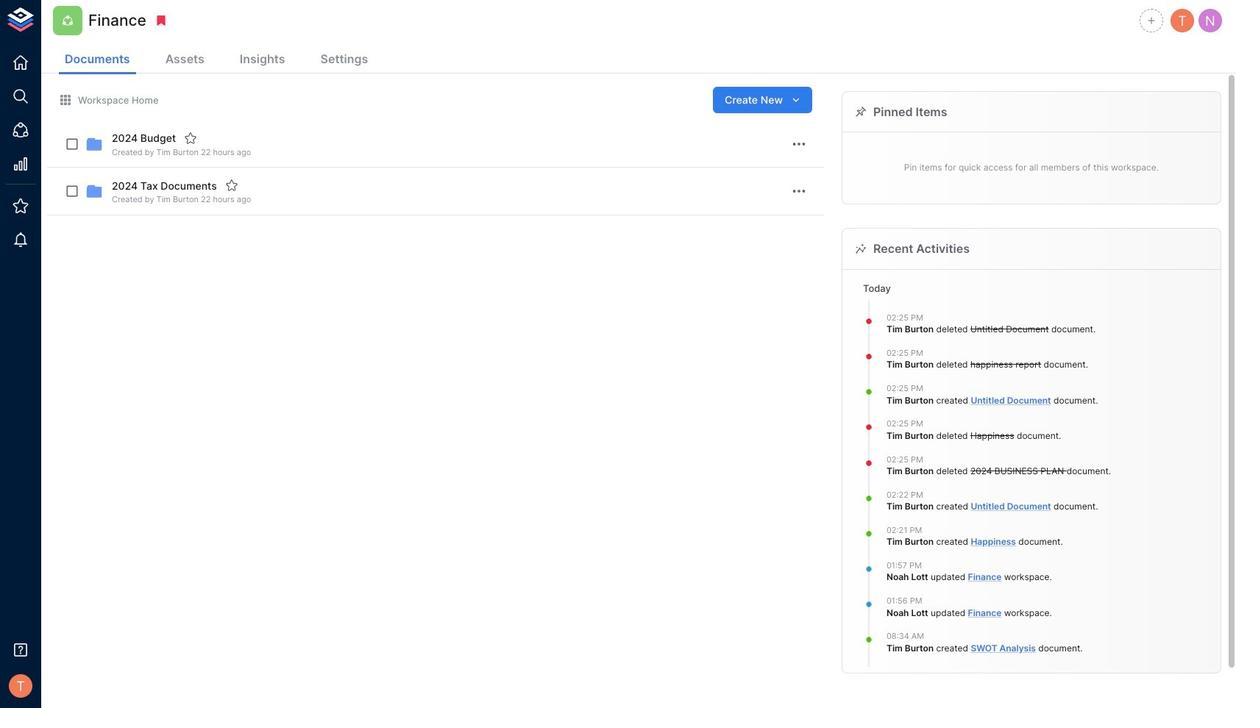 Task type: describe. For each thing, give the bounding box(es) containing it.
0 horizontal spatial favorite image
[[184, 132, 197, 145]]

1 horizontal spatial favorite image
[[225, 179, 238, 192]]



Task type: vqa. For each thing, say whether or not it's contained in the screenshot.
the bottommost 'Favorite' image
yes



Task type: locate. For each thing, give the bounding box(es) containing it.
0 vertical spatial favorite image
[[184, 132, 197, 145]]

remove bookmark image
[[154, 14, 168, 27]]

favorite image
[[184, 132, 197, 145], [225, 179, 238, 192]]

1 vertical spatial favorite image
[[225, 179, 238, 192]]



